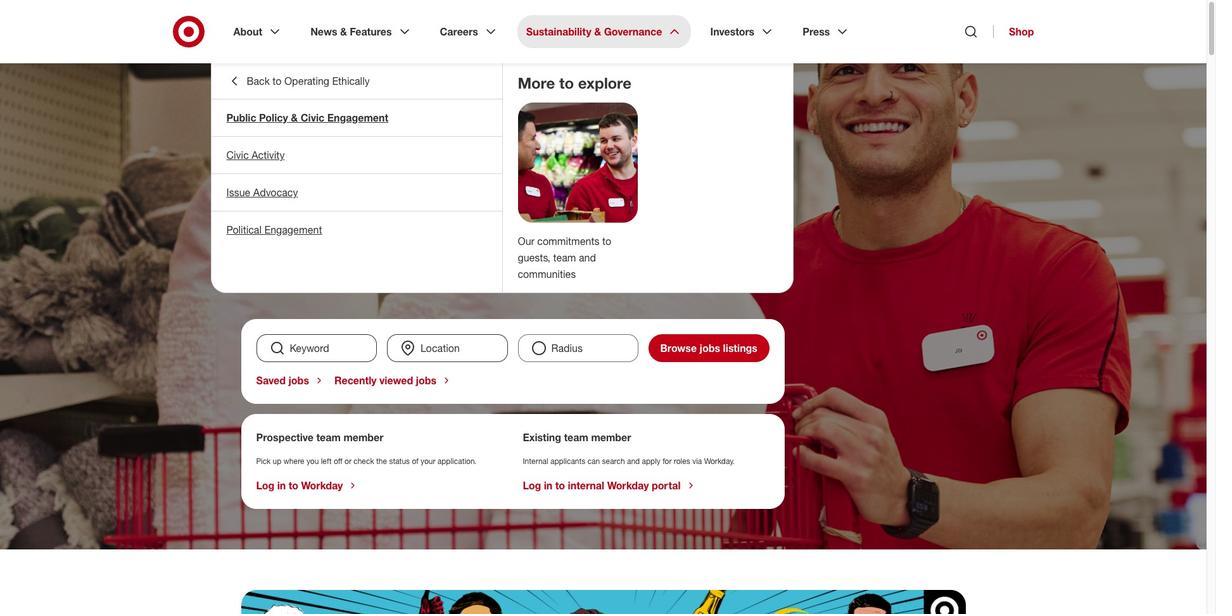 Task type: describe. For each thing, give the bounding box(es) containing it.
application.
[[438, 457, 477, 466]]

guests,
[[518, 251, 551, 264]]

back to operating ethically
[[247, 75, 370, 87]]

public
[[227, 112, 256, 124]]

activity
[[252, 149, 285, 162]]

log in to internal workday portal link
[[523, 480, 696, 492]]

to right the more
[[559, 73, 574, 93]]

you for work
[[241, 181, 328, 243]]

& for sustainability
[[594, 25, 601, 38]]

careers for careers
[[440, 25, 478, 38]]

browse
[[661, 342, 697, 355]]

sustainability & governance
[[526, 25, 662, 38]]

team inside our commitments to guests, team and communities
[[553, 251, 576, 264]]

public policy & civic engagement
[[227, 112, 388, 124]]

political
[[227, 224, 262, 236]]

careers link
[[431, 15, 507, 48]]

commitments
[[537, 235, 600, 248]]

features
[[350, 25, 392, 38]]

1 horizontal spatial engagement
[[327, 112, 388, 124]]

civic activity
[[227, 149, 285, 162]]

about link
[[225, 15, 292, 48]]

existing team member
[[523, 431, 631, 444]]

applicants
[[551, 457, 586, 466]]

internal
[[523, 457, 548, 466]]

2 workday from the left
[[607, 480, 649, 492]]

issue advocacy link
[[211, 174, 502, 211]]

shop link
[[993, 25, 1034, 38]]

0 horizontal spatial &
[[291, 112, 298, 124]]

recently viewed jobs
[[335, 374, 437, 387]]

log in to internal workday portal
[[523, 480, 681, 492]]

existing
[[523, 431, 561, 444]]

team for prospective team member
[[316, 431, 341, 444]]

careers for careers work somewhere you love.
[[241, 104, 298, 123]]

where
[[284, 457, 305, 466]]

listings
[[723, 342, 758, 355]]

operating
[[284, 75, 329, 87]]

job search group
[[251, 335, 775, 362]]

news & features link
[[302, 15, 421, 48]]

team for existing team member
[[564, 431, 589, 444]]

workday.
[[704, 457, 735, 466]]

investors link
[[702, 15, 784, 48]]

to for workday
[[289, 480, 298, 492]]

ethically
[[332, 75, 370, 87]]

pick
[[256, 457, 271, 466]]

1 horizontal spatial and
[[627, 457, 640, 466]]

sustainability
[[526, 25, 592, 38]]

public policy & civic engagement link
[[211, 99, 502, 136]]

pick up where you left off or check the status of your application.
[[256, 457, 477, 466]]

your
[[421, 457, 436, 466]]

1 horizontal spatial civic
[[301, 112, 325, 124]]

more to explore
[[518, 73, 632, 93]]

recently viewed jobs link
[[335, 374, 452, 387]]

1 vertical spatial civic
[[227, 149, 249, 162]]

back
[[247, 75, 270, 87]]

the
[[376, 457, 387, 466]]

somewhere
[[379, 125, 660, 187]]

issue
[[227, 186, 250, 199]]

can
[[588, 457, 600, 466]]

1 workday from the left
[[301, 480, 343, 492]]

internal
[[568, 480, 605, 492]]

log in to workday link
[[256, 480, 358, 492]]

browse jobs listings
[[661, 342, 758, 355]]

prospective
[[256, 431, 314, 444]]

policy
[[259, 112, 288, 124]]

search
[[602, 457, 625, 466]]

our
[[518, 235, 535, 248]]

news & features
[[311, 25, 392, 38]]

in for internal
[[544, 480, 553, 492]]

check
[[354, 457, 374, 466]]

recently
[[335, 374, 377, 387]]



Task type: locate. For each thing, give the bounding box(es) containing it.
jobs right viewed
[[416, 374, 437, 387]]

log for log in to workday
[[256, 480, 275, 492]]

civic activity link
[[211, 137, 502, 174]]

issue advocacy
[[227, 186, 298, 199]]

more
[[518, 73, 555, 93]]

via
[[693, 457, 702, 466]]

to down where
[[289, 480, 298, 492]]

and inside our commitments to guests, team and communities
[[579, 251, 596, 264]]

log for log in to internal workday portal
[[523, 480, 541, 492]]

1 vertical spatial careers
[[241, 104, 298, 123]]

sustainability & governance link
[[518, 15, 692, 48]]

communities
[[518, 268, 576, 281]]

browse jobs listings button
[[649, 335, 769, 362]]

news
[[311, 25, 337, 38]]

1 vertical spatial you
[[307, 457, 319, 466]]

None text field
[[256, 335, 377, 362], [387, 335, 508, 362], [256, 335, 377, 362], [387, 335, 508, 362]]

portal
[[652, 480, 681, 492]]

saved jobs
[[256, 374, 309, 387]]

0 vertical spatial engagement
[[327, 112, 388, 124]]

work
[[241, 125, 365, 187]]

0 horizontal spatial civic
[[227, 149, 249, 162]]

press
[[803, 25, 830, 38]]

left
[[321, 457, 332, 466]]

to right commitments
[[603, 235, 611, 248]]

to inside our commitments to guests, team and communities
[[603, 235, 611, 248]]

& for news
[[340, 25, 347, 38]]

2 member from the left
[[591, 431, 631, 444]]

in
[[277, 480, 286, 492], [544, 480, 553, 492]]

1 vertical spatial and
[[627, 457, 640, 466]]

and down commitments
[[579, 251, 596, 264]]

of
[[412, 457, 419, 466]]

jobs
[[700, 342, 720, 355], [289, 374, 309, 387], [416, 374, 437, 387]]

0 horizontal spatial careers
[[241, 104, 298, 123]]

internal applicants can search and apply for roles via workday.
[[523, 457, 735, 466]]

governance
[[604, 25, 662, 38]]

member for prospective team member
[[344, 431, 384, 444]]

careers inside careers link
[[440, 25, 478, 38]]

team up left
[[316, 431, 341, 444]]

and left apply
[[627, 457, 640, 466]]

0 horizontal spatial jobs
[[289, 374, 309, 387]]

0 horizontal spatial engagement
[[264, 224, 322, 236]]

1 horizontal spatial &
[[340, 25, 347, 38]]

roles
[[674, 457, 691, 466]]

viewed
[[380, 374, 413, 387]]

2 log from the left
[[523, 480, 541, 492]]

team up 'applicants'
[[564, 431, 589, 444]]

careers inside careers work somewhere you love.
[[241, 104, 298, 123]]

1 in from the left
[[277, 480, 286, 492]]

1 horizontal spatial jobs
[[416, 374, 437, 387]]

in down internal
[[544, 480, 553, 492]]

in down up
[[277, 480, 286, 492]]

& right policy
[[291, 112, 298, 124]]

you for up
[[307, 457, 319, 466]]

to right back
[[273, 75, 282, 87]]

0 vertical spatial and
[[579, 251, 596, 264]]

advocacy
[[253, 186, 298, 199]]

political engagement
[[227, 224, 322, 236]]

1 vertical spatial engagement
[[264, 224, 322, 236]]

apply
[[642, 457, 661, 466]]

explore
[[578, 73, 632, 93]]

prospective team member
[[256, 431, 384, 444]]

1 horizontal spatial member
[[591, 431, 631, 444]]

member
[[344, 431, 384, 444], [591, 431, 631, 444]]

member up search
[[591, 431, 631, 444]]

in for workday
[[277, 480, 286, 492]]

site navigation element
[[0, 0, 1216, 615]]

0 vertical spatial careers
[[440, 25, 478, 38]]

1 horizontal spatial careers
[[440, 25, 478, 38]]

off
[[334, 457, 343, 466]]

0 vertical spatial you
[[241, 181, 328, 243]]

workday down internal applicants can search and apply for roles via workday.
[[607, 480, 649, 492]]

member for existing team member
[[591, 431, 631, 444]]

0 horizontal spatial workday
[[301, 480, 343, 492]]

workday
[[301, 480, 343, 492], [607, 480, 649, 492]]

engagement
[[327, 112, 388, 124], [264, 224, 322, 236]]

1 horizontal spatial in
[[544, 480, 553, 492]]

2 in from the left
[[544, 480, 553, 492]]

and
[[579, 251, 596, 264], [627, 457, 640, 466]]

member up check
[[344, 431, 384, 444]]

careers work somewhere you love.
[[241, 104, 660, 243]]

1 member from the left
[[344, 431, 384, 444]]

0 vertical spatial civic
[[301, 112, 325, 124]]

or
[[345, 457, 352, 466]]

up
[[273, 457, 282, 466]]

&
[[340, 25, 347, 38], [594, 25, 601, 38], [291, 112, 298, 124]]

civic
[[301, 112, 325, 124], [227, 149, 249, 162]]

status
[[389, 457, 410, 466]]

jobs left listings
[[700, 342, 720, 355]]

saved
[[256, 374, 286, 387]]

civic left activity
[[227, 149, 249, 162]]

you
[[241, 181, 328, 243], [307, 457, 319, 466]]

log in to workday
[[256, 480, 343, 492]]

log
[[256, 480, 275, 492], [523, 480, 541, 492]]

jobs for saved
[[289, 374, 309, 387]]

jobs inside browse jobs listings button
[[700, 342, 720, 355]]

two target team members smiling in the grocery department image
[[518, 103, 638, 223]]

team down commitments
[[553, 251, 576, 264]]

back to operating ethically button
[[211, 63, 502, 99]]

engagement down the "advocacy"
[[264, 224, 322, 236]]

civic down back to operating ethically
[[301, 112, 325, 124]]

0 horizontal spatial and
[[579, 251, 596, 264]]

love.
[[342, 181, 451, 243]]

team
[[553, 251, 576, 264], [316, 431, 341, 444], [564, 431, 589, 444]]

jobs for browse
[[700, 342, 720, 355]]

2 horizontal spatial &
[[594, 25, 601, 38]]

0 horizontal spatial log
[[256, 480, 275, 492]]

about
[[233, 25, 262, 38]]

saved jobs link
[[256, 374, 324, 387]]

to down 'applicants'
[[555, 480, 565, 492]]

to for internal
[[555, 480, 565, 492]]

2 horizontal spatial jobs
[[700, 342, 720, 355]]

investors
[[711, 25, 755, 38]]

political engagement link
[[211, 212, 502, 248]]

Browse jobs listings search field
[[251, 335, 775, 362]]

press link
[[794, 15, 859, 48]]

log down pick
[[256, 480, 275, 492]]

our commitments to guests, team and communities link
[[518, 235, 611, 281]]

1 horizontal spatial workday
[[607, 480, 649, 492]]

to inside back to operating ethically button
[[273, 75, 282, 87]]

1 horizontal spatial log
[[523, 480, 541, 492]]

careers
[[440, 25, 478, 38], [241, 104, 298, 123]]

to
[[559, 73, 574, 93], [273, 75, 282, 87], [603, 235, 611, 248], [289, 480, 298, 492], [555, 480, 565, 492]]

you inside careers work somewhere you love.
[[241, 181, 328, 243]]

0 horizontal spatial member
[[344, 431, 384, 444]]

& left governance
[[594, 25, 601, 38]]

1 log from the left
[[256, 480, 275, 492]]

jobs right saved
[[289, 374, 309, 387]]

engagement down back to operating ethically button
[[327, 112, 388, 124]]

for
[[663, 457, 672, 466]]

log down internal
[[523, 480, 541, 492]]

shop
[[1009, 25, 1034, 38]]

our commitments to guests, team and communities
[[518, 235, 611, 281]]

to for guests,
[[603, 235, 611, 248]]

0 horizontal spatial in
[[277, 480, 286, 492]]

workday down left
[[301, 480, 343, 492]]

& right 'news'
[[340, 25, 347, 38]]



Task type: vqa. For each thing, say whether or not it's contained in the screenshot.
To
yes



